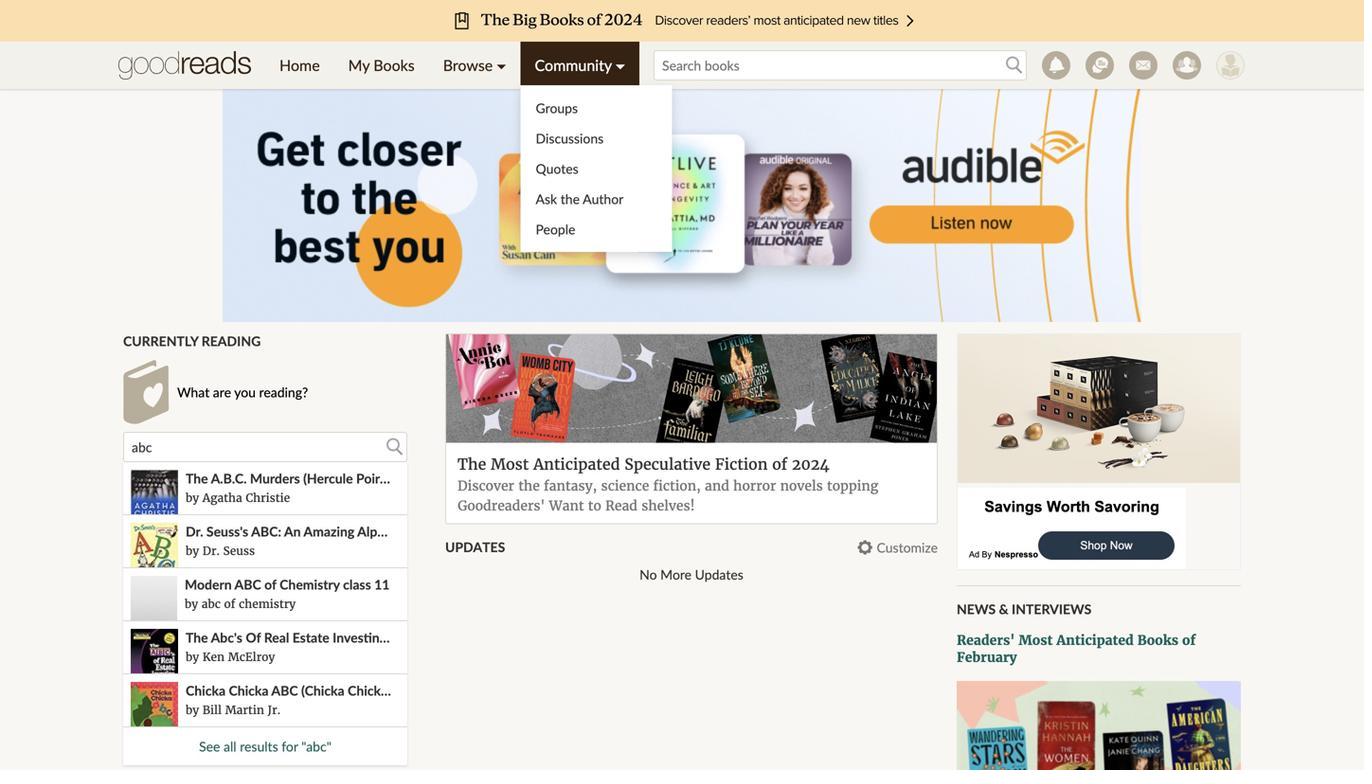 Task type: vqa. For each thing, say whether or not it's contained in the screenshot.
The Most Anticipated Speculative Fiction Of 2024 image
yes



Task type: locate. For each thing, give the bounding box(es) containing it.
read
[[606, 497, 638, 514], [188, 747, 223, 763]]

at
[[252, 702, 262, 716]]

modern abc of chemistry class 11 by abc of chemistry
[[185, 577, 390, 612]]

reading
[[131, 656, 220, 680]]

1 horizontal spatial the
[[458, 455, 487, 474]]

1 horizontal spatial want
[[549, 497, 584, 514]]

challenge up seuss
[[220, 521, 297, 537]]

2024 up the 'novels'
[[792, 455, 830, 474]]

the for most
[[458, 455, 487, 474]]

anticipated down interviews
[[1057, 632, 1134, 649]]

most up discover at the left bottom of the page
[[491, 455, 529, 474]]

updates right more
[[695, 567, 744, 583]]

0 vertical spatial want
[[549, 497, 584, 514]]

0 horizontal spatial most
[[491, 455, 529, 474]]

0 vertical spatial the
[[561, 191, 580, 207]]

0 vertical spatial most
[[491, 455, 529, 474]]

read for want
[[298, 576, 323, 592]]

▾ inside dropdown button
[[497, 56, 507, 74]]

reading up yourself on the bottom left of the page
[[157, 521, 216, 537]]

read
[[249, 548, 275, 564], [298, 576, 323, 592]]

challenge left yourself on the bottom left of the page
[[123, 548, 181, 564]]

the inside the a.b.c. murders (hercule poirot, #13) by agatha christie
[[186, 471, 208, 487]]

books inside menu
[[374, 56, 415, 74]]

0 horizontal spatial read
[[188, 747, 223, 763]]

1 horizontal spatial read
[[606, 497, 638, 514]]

(hercule
[[303, 471, 353, 487]]

dr. up yourself on the bottom left of the page
[[186, 524, 203, 540]]

1 vertical spatial updates
[[695, 567, 744, 583]]

#13)
[[399, 471, 426, 487]]

1 vertical spatial most
[[1019, 632, 1053, 649]]

chicka up at
[[229, 683, 269, 699]]

2024
[[792, 455, 830, 474], [123, 521, 154, 537], [131, 575, 219, 620], [295, 632, 326, 649]]

0 horizontal spatial abc
[[235, 577, 261, 593]]

0 vertical spatial reading
[[202, 333, 261, 349]]

0 horizontal spatial read
[[249, 548, 275, 564]]

want down fantasy,
[[549, 497, 584, 514]]

0 horizontal spatial want
[[123, 747, 164, 763]]

you
[[123, 702, 142, 716]]

read down abc:
[[249, 548, 275, 564]]

▾ inside popup button
[[616, 56, 626, 74]]

the for a.b.c.
[[186, 471, 208, 487]]

the
[[458, 455, 487, 474], [186, 471, 208, 487]]

0 vertical spatial challenge
[[220, 521, 297, 537]]

1 vertical spatial reading
[[157, 521, 216, 537]]

my books
[[348, 56, 415, 74]]

1 vertical spatial advertisement element
[[957, 334, 1242, 571]]

2024 down yourself on the bottom left of the page
[[131, 575, 219, 620]]

(chicka
[[301, 683, 345, 699]]

discussions link
[[521, 123, 673, 154]]

by down 2024 reading challenge
[[186, 544, 199, 559]]

the up goodreaders' at bottom
[[519, 477, 540, 495]]

no more updates
[[640, 567, 744, 583]]

february
[[957, 649, 1018, 666]]

abc up any
[[271, 683, 298, 699]]

by left 'ken'
[[186, 650, 199, 665]]

a)
[[428, 683, 441, 699]]

by left abc
[[185, 597, 198, 612]]

to inside the most anticipated speculative fiction of 2024 discover the fantasy, science fiction, and horror novels topping goodreaders' want to read shelves!
[[588, 497, 602, 514]]

people
[[536, 221, 576, 237]]

see all results for "abc" button
[[123, 728, 408, 766]]

want to read
[[123, 747, 223, 763]]

want inside the most anticipated speculative fiction of 2024 discover the fantasy, science fiction, and horror novels topping goodreaders' want to read shelves!
[[549, 497, 584, 514]]

Search books text field
[[654, 50, 1027, 81]]

updates
[[445, 539, 505, 555], [695, 567, 744, 583]]

more
[[661, 567, 692, 583]]

books
[[374, 56, 415, 74], [1138, 632, 1179, 649]]

by left bill
[[186, 703, 199, 718]]

abc:
[[251, 524, 281, 540]]

advertisement element
[[223, 85, 1142, 322], [957, 334, 1242, 571]]

menu containing home
[[265, 42, 673, 252]]

general update button
[[241, 474, 331, 490]]

challenge up (chicka
[[286, 663, 344, 679]]

1 horizontal spatial most
[[1019, 632, 1053, 649]]

1 horizontal spatial anticipated
[[1057, 632, 1134, 649]]

results
[[240, 739, 278, 755]]

year!
[[336, 548, 365, 564]]

readers' most anticipated books of february image
[[957, 682, 1242, 771]]

you can change your goal at any time
[[123, 702, 308, 716]]

book,
[[391, 683, 425, 699]]

speculative
[[625, 455, 711, 474]]

1 horizontal spatial abc
[[271, 683, 298, 699]]

dr. down 2024 reading challenge
[[203, 544, 220, 559]]

read down the this on the left bottom
[[298, 576, 323, 592]]

anticipated for speculative
[[534, 455, 620, 474]]

1 vertical spatial abc
[[271, 683, 298, 699]]

by down recommendations
[[186, 491, 199, 506]]

1 vertical spatial books
[[1138, 632, 1179, 649]]

fantasy,
[[544, 477, 597, 495]]

0 vertical spatial advertisement element
[[223, 85, 1142, 322]]

challenge
[[131, 676, 219, 695]]

2024 right in
[[295, 632, 326, 649]]

browse ▾ button
[[429, 42, 521, 89]]

to down fantasy,
[[588, 497, 602, 514]]

anticipated
[[534, 455, 620, 474], [1057, 632, 1134, 649]]

community ▾
[[535, 56, 626, 74]]

most inside the most anticipated speculative fiction of 2024 discover the fantasy, science fiction, and horror novels topping goodreaders' want to read shelves!
[[491, 455, 529, 474]]

1 horizontal spatial read
[[298, 576, 323, 592]]

by inside the a.b.c. murders (hercule poirot, #13) by agatha christie
[[186, 491, 199, 506]]

the left a.b.c.
[[186, 471, 208, 487]]

my group discussions image
[[1086, 51, 1115, 80]]

anticipated up fantasy,
[[534, 455, 620, 474]]

read left all
[[188, 747, 223, 763]]

1 vertical spatial anticipated
[[1057, 632, 1134, 649]]

1 vertical spatial read
[[188, 747, 223, 763]]

1 vertical spatial the
[[519, 477, 540, 495]]

2 chicka from the left
[[229, 683, 269, 699]]

2 ▾ from the left
[[616, 56, 626, 74]]

science
[[601, 477, 650, 495]]

most
[[491, 455, 529, 474], [1019, 632, 1053, 649]]

inbox image
[[1130, 51, 1158, 80]]

reading up are
[[202, 333, 261, 349]]

shelves!
[[642, 497, 695, 514]]

want
[[549, 497, 584, 514], [123, 747, 164, 763]]

all
[[224, 739, 237, 755]]

home link
[[265, 42, 334, 89]]

0 horizontal spatial ▾
[[497, 56, 507, 74]]

yourself
[[184, 548, 230, 564]]

the up discover at the left bottom of the page
[[458, 455, 487, 474]]

and
[[705, 477, 730, 495]]

most inside the "readers' most anticipated books of february"
[[1019, 632, 1053, 649]]

anticipated for books
[[1057, 632, 1134, 649]]

0 horizontal spatial anticipated
[[534, 455, 620, 474]]

▾ right community
[[616, 56, 626, 74]]

▾ right browse
[[497, 56, 507, 74]]

to right want
[[282, 576, 294, 592]]

0 vertical spatial books
[[374, 56, 415, 74]]

this
[[312, 548, 333, 564]]

more
[[278, 548, 308, 564]]

the most anticipated speculative fiction of 2024 link
[[458, 455, 830, 474]]

agatha
[[203, 491, 242, 506]]

discussions
[[536, 130, 604, 146]]

1 vertical spatial dr.
[[203, 544, 220, 559]]

class
[[343, 577, 371, 593]]

menu
[[265, 42, 673, 252]]

the
[[561, 191, 580, 207], [519, 477, 540, 495]]

2 horizontal spatial chicka
[[348, 683, 388, 699]]

start
[[255, 663, 283, 679]]

updates down goodreaders' at bottom
[[445, 539, 505, 555]]

horror
[[734, 477, 777, 495]]

abc inside modern abc of chemistry class 11 by abc of chemistry
[[235, 577, 261, 593]]

the right ask
[[561, 191, 580, 207]]

0 vertical spatial abc
[[235, 577, 261, 593]]

0 vertical spatial read
[[606, 497, 638, 514]]

chicka
[[186, 683, 226, 699], [229, 683, 269, 699], [348, 683, 388, 699]]

reading for 2024
[[157, 521, 216, 537]]

my books link
[[334, 42, 429, 89]]

1 vertical spatial read
[[298, 576, 323, 592]]

for
[[282, 739, 298, 755]]

chicka up your
[[186, 683, 226, 699]]

0 horizontal spatial chicka
[[186, 683, 226, 699]]

Search for books to add to your shelves search field
[[123, 432, 449, 766]]

most down news & interviews
[[1019, 632, 1053, 649]]

1 horizontal spatial chicka
[[229, 683, 269, 699]]

0 horizontal spatial books
[[374, 56, 415, 74]]

read down the science
[[606, 497, 638, 514]]

abc up chemistry
[[235, 577, 261, 593]]

"abc"
[[302, 739, 332, 755]]

my
[[348, 56, 370, 74]]

1 horizontal spatial the
[[561, 191, 580, 207]]

0 vertical spatial read
[[249, 548, 275, 564]]

readers'
[[957, 632, 1016, 649]]

reading?
[[259, 384, 308, 401]]

1 ▾ from the left
[[497, 56, 507, 74]]

anticipated inside the most anticipated speculative fiction of 2024 discover the fantasy, science fiction, and horror novels topping goodreaders' want to read shelves!
[[534, 455, 620, 474]]

0 horizontal spatial the
[[519, 477, 540, 495]]

0 vertical spatial updates
[[445, 539, 505, 555]]

2 vertical spatial challenge
[[286, 663, 344, 679]]

0 horizontal spatial updates
[[445, 539, 505, 555]]

0 vertical spatial dr.
[[186, 524, 203, 540]]

0 vertical spatial anticipated
[[534, 455, 620, 474]]

0 horizontal spatial the
[[186, 471, 208, 487]]

anticipated inside the "readers' most anticipated books of february"
[[1057, 632, 1134, 649]]

chicka left "book,"
[[348, 683, 388, 699]]

customize
[[877, 540, 938, 556]]

bill
[[203, 703, 222, 718]]

of
[[773, 455, 788, 474], [265, 577, 277, 593], [224, 597, 236, 612], [1183, 632, 1197, 649]]

ken
[[203, 650, 225, 665]]

can
[[145, 702, 162, 716]]

currently
[[123, 333, 198, 349]]

want down the "can"
[[123, 747, 164, 763]]

want
[[249, 576, 279, 592]]

Number of books you want to read in 2024 number field
[[243, 599, 300, 625]]

1 horizontal spatial books
[[1138, 632, 1179, 649]]

reading
[[202, 333, 261, 349], [157, 521, 216, 537]]

the inside the most anticipated speculative fiction of 2024 discover the fantasy, science fiction, and horror novels topping goodreaders' want to read shelves!
[[458, 455, 487, 474]]

an
[[284, 524, 301, 540]]

the most anticipated speculative fiction of 2024 image
[[446, 335, 937, 443]]

1 horizontal spatial ▾
[[616, 56, 626, 74]]



Task type: describe. For each thing, give the bounding box(es) containing it.
abc inside chicka chicka abc (chicka chicka book, a) by bill martin jr.
[[271, 683, 298, 699]]

books in 2024
[[243, 632, 326, 649]]

reading for currently
[[202, 333, 261, 349]]

notifications image
[[1043, 51, 1071, 80]]

most for the
[[491, 455, 529, 474]]

groups
[[536, 100, 578, 116]]

ask the author link
[[521, 184, 673, 214]]

1 chicka from the left
[[186, 683, 226, 699]]

john smith image
[[1217, 51, 1245, 80]]

2024 down recommendations
[[123, 521, 154, 537]]

read for yourself
[[249, 548, 275, 564]]

fiction,
[[654, 477, 701, 495]]

amazing
[[304, 524, 355, 540]]

reading challenge
[[131, 656, 220, 695]]

christie
[[246, 491, 290, 506]]

challenge yourself to read more this year!
[[123, 548, 365, 564]]

book!
[[414, 524, 449, 540]]

by inside dr. seuss's abc: an amazing alphabet book! by dr. seuss
[[186, 544, 199, 559]]

1 vertical spatial challenge
[[123, 548, 181, 564]]

novels
[[781, 477, 823, 495]]

no
[[640, 567, 657, 583]]

browse ▾
[[443, 56, 507, 74]]

start challenge button
[[243, 656, 356, 686]]

ask the author
[[536, 191, 624, 207]]

alphabet
[[358, 524, 411, 540]]

the inside the most anticipated speculative fiction of 2024 discover the fantasy, science fiction, and horror novels topping goodreaders' want to read shelves!
[[519, 477, 540, 495]]

read inside the most anticipated speculative fiction of 2024 discover the fantasy, science fiction, and horror novels topping goodreaders' want to read shelves!
[[606, 497, 638, 514]]

news
[[957, 601, 996, 618]]

2024 reading challenge
[[123, 521, 297, 537]]

Search for books to add to your shelves search field
[[654, 50, 1027, 81]]

fiction
[[715, 455, 768, 474]]

recommendations
[[123, 474, 231, 490]]

modern
[[185, 577, 232, 593]]

i
[[243, 576, 246, 592]]

dr. seuss's abc: an amazing alphabet book! by dr. seuss
[[186, 524, 449, 559]]

readers' most anticipated books of february link
[[957, 632, 1242, 666]]

the most anticipated speculative fiction of 2024 discover the fantasy, science fiction, and horror novels topping goodreaders' want to read shelves!
[[458, 455, 879, 514]]

see all results for "abc"
[[199, 739, 332, 755]]

of inside the most anticipated speculative fiction of 2024 discover the fantasy, science fiction, and horror novels topping goodreaders' want to read shelves!
[[773, 455, 788, 474]]

general
[[241, 474, 287, 490]]

friend requests image
[[1173, 51, 1202, 80]]

2024 inside the most anticipated speculative fiction of 2024 discover the fantasy, science fiction, and horror novels topping goodreaders' want to read shelves!
[[792, 455, 830, 474]]

abc
[[202, 597, 221, 612]]

martin
[[225, 703, 264, 718]]

in
[[281, 632, 292, 649]]

goodreaders'
[[458, 497, 545, 514]]

by ken mcelroy
[[186, 650, 275, 665]]

Search books text field
[[123, 432, 408, 463]]

home
[[280, 56, 320, 74]]

challenge inside "button"
[[286, 663, 344, 679]]

change
[[165, 702, 201, 716]]

by inside modern abc of chemistry class 11 by abc of chemistry
[[185, 597, 198, 612]]

you
[[234, 384, 256, 401]]

currently reading
[[123, 333, 261, 349]]

3 chicka from the left
[[348, 683, 388, 699]]

of inside the "readers' most anticipated books of february"
[[1183, 632, 1197, 649]]

books inside the "readers' most anticipated books of february"
[[1138, 632, 1179, 649]]

chemistry
[[239, 597, 296, 612]]

people link
[[521, 214, 673, 245]]

the a.b.c. murders (hercule poirot, #13) by agatha christie
[[186, 471, 426, 506]]

news & interviews
[[957, 601, 1092, 618]]

discover
[[458, 477, 515, 495]]

chemistry
[[280, 577, 340, 593]]

time
[[285, 702, 308, 716]]

1 vertical spatial want
[[123, 747, 164, 763]]

interviews
[[1012, 601, 1092, 618]]

seuss's
[[207, 524, 249, 540]]

▾ for community ▾
[[616, 56, 626, 74]]

i want to read
[[243, 576, 323, 592]]

ask
[[536, 191, 558, 207]]

books
[[243, 632, 278, 649]]

customize button
[[858, 540, 938, 556]]

recommendations · general update
[[123, 474, 331, 490]]

&
[[1000, 601, 1009, 618]]

your
[[203, 702, 226, 716]]

quotes link
[[521, 154, 673, 184]]

jr.
[[268, 703, 281, 718]]

see
[[199, 739, 220, 755]]

quotes
[[536, 161, 579, 177]]

browse
[[443, 56, 493, 74]]

murders
[[250, 471, 300, 487]]

to left see
[[166, 747, 185, 763]]

are
[[213, 384, 231, 401]]

what
[[177, 384, 210, 401]]

community
[[535, 56, 612, 74]]

mcelroy
[[228, 650, 275, 665]]

topping
[[827, 477, 879, 495]]

readers' most anticipated books of february
[[957, 632, 1197, 666]]

community ▾ button
[[521, 42, 640, 89]]

the inside menu
[[561, 191, 580, 207]]

1 horizontal spatial updates
[[695, 567, 744, 583]]

11
[[375, 577, 390, 593]]

start challenge
[[255, 663, 344, 679]]

▾ for browse ▾
[[497, 56, 507, 74]]

by inside chicka chicka abc (chicka chicka book, a) by bill martin jr.
[[186, 703, 199, 718]]

most for readers'
[[1019, 632, 1053, 649]]

to down seuss's
[[234, 548, 246, 564]]



